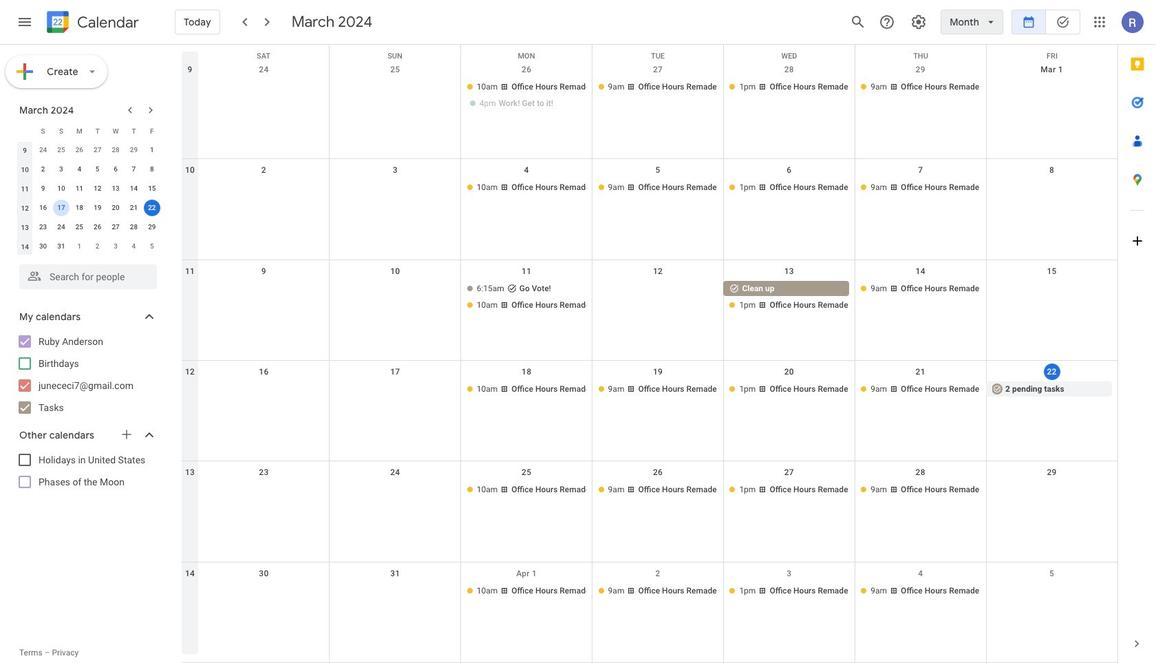 Task type: vqa. For each thing, say whether or not it's contained in the screenshot.
Plans
no



Task type: locate. For each thing, give the bounding box(es) containing it.
add other calendars image
[[120, 428, 134, 441]]

calendar element
[[44, 8, 139, 39]]

main drawer image
[[17, 14, 33, 30]]

None search field
[[0, 259, 171, 289]]

other calendars list
[[3, 449, 171, 493]]

february 24 element
[[35, 142, 51, 158]]

april 3 element
[[107, 238, 124, 255]]

heading
[[74, 14, 139, 31]]

30 element
[[35, 238, 51, 255]]

row
[[182, 45, 1118, 65], [182, 59, 1118, 159], [16, 121, 161, 140], [16, 140, 161, 160], [182, 159, 1118, 260], [16, 160, 161, 179], [16, 179, 161, 198], [16, 198, 161, 218], [16, 218, 161, 237], [16, 237, 161, 256], [182, 260, 1118, 361], [182, 361, 1118, 462], [182, 462, 1118, 562], [182, 562, 1118, 663]]

3 element
[[53, 161, 70, 178]]

25 element
[[71, 219, 88, 235]]

8 element
[[144, 161, 160, 178]]

february 28 element
[[107, 142, 124, 158]]

11 element
[[71, 180, 88, 197]]

column header
[[16, 121, 34, 140]]

19 element
[[89, 200, 106, 216]]

12 element
[[89, 180, 106, 197]]

14 element
[[126, 180, 142, 197]]

april 1 element
[[71, 238, 88, 255]]

my calendars list
[[3, 331, 171, 419]]

5 element
[[89, 161, 106, 178]]

15 element
[[144, 180, 160, 197]]

6 element
[[107, 161, 124, 178]]

cell
[[198, 79, 330, 112], [330, 79, 461, 112], [461, 79, 593, 112], [987, 79, 1118, 112], [198, 180, 330, 196], [330, 180, 461, 196], [987, 180, 1118, 196], [52, 198, 70, 218], [143, 198, 161, 218], [198, 281, 330, 314], [330, 281, 461, 314], [461, 281, 593, 314], [593, 281, 724, 314], [724, 281, 855, 314], [987, 281, 1118, 314], [198, 381, 330, 398], [330, 381, 461, 398], [198, 482, 330, 499], [330, 482, 461, 499], [987, 482, 1118, 499], [198, 583, 330, 599], [330, 583, 461, 599], [987, 583, 1118, 599]]

28 element
[[126, 219, 142, 235]]

grid
[[182, 45, 1118, 663]]

9 element
[[35, 180, 51, 197]]

27 element
[[107, 219, 124, 235]]

24 element
[[53, 219, 70, 235]]

march 2024 grid
[[13, 121, 161, 256]]

7 element
[[126, 161, 142, 178]]

18 element
[[71, 200, 88, 216]]

heading inside calendar element
[[74, 14, 139, 31]]

16 element
[[35, 200, 51, 216]]

tab list
[[1119, 45, 1157, 625]]

row group
[[16, 140, 161, 256]]



Task type: describe. For each thing, give the bounding box(es) containing it.
2 element
[[35, 161, 51, 178]]

row group inside march 2024 grid
[[16, 140, 161, 256]]

21 element
[[126, 200, 142, 216]]

april 4 element
[[126, 238, 142, 255]]

april 5 element
[[144, 238, 160, 255]]

column header inside march 2024 grid
[[16, 121, 34, 140]]

april 2 element
[[89, 238, 106, 255]]

23 element
[[35, 219, 51, 235]]

26 element
[[89, 219, 106, 235]]

february 27 element
[[89, 142, 106, 158]]

10 element
[[53, 180, 70, 197]]

4 element
[[71, 161, 88, 178]]

february 29 element
[[126, 142, 142, 158]]

13 element
[[107, 180, 124, 197]]

1 element
[[144, 142, 160, 158]]

february 26 element
[[71, 142, 88, 158]]

Search for people text field
[[28, 264, 149, 289]]

settings menu image
[[911, 14, 928, 30]]

february 25 element
[[53, 142, 70, 158]]

22, today element
[[144, 200, 160, 216]]

29 element
[[144, 219, 160, 235]]

17 element
[[53, 200, 70, 216]]

31 element
[[53, 238, 70, 255]]

20 element
[[107, 200, 124, 216]]



